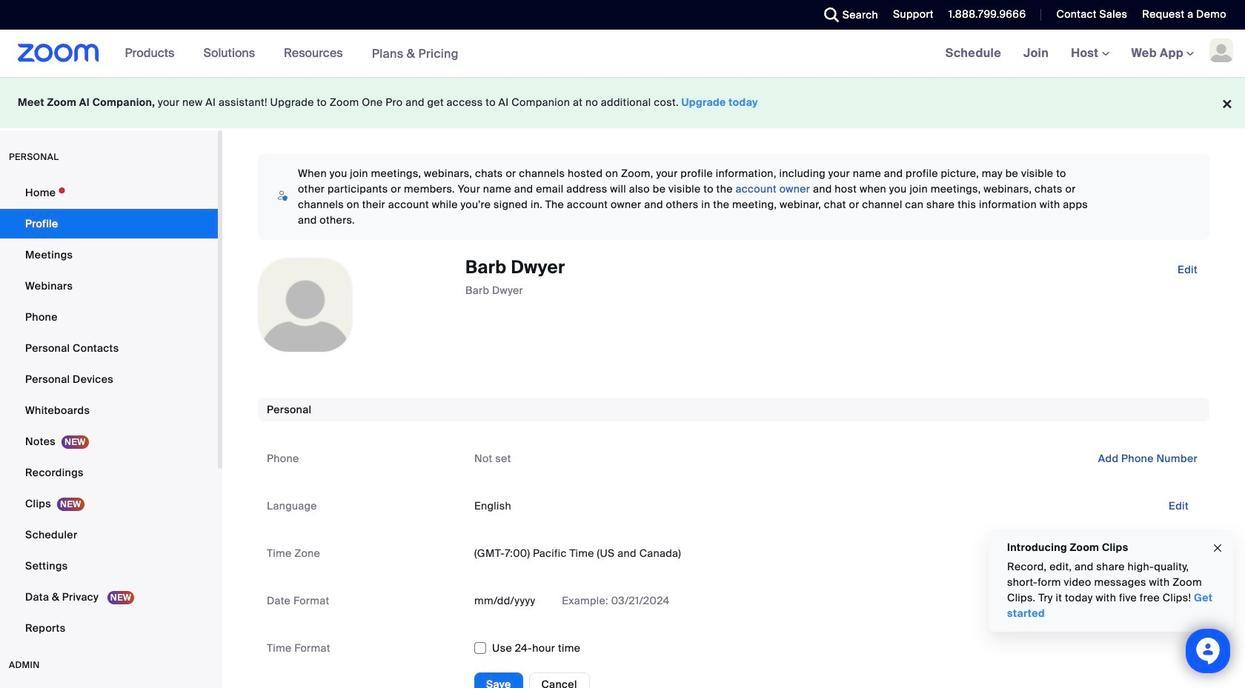 Task type: describe. For each thing, give the bounding box(es) containing it.
edit user photo image
[[294, 299, 317, 312]]

close image
[[1212, 540, 1224, 557]]

meetings navigation
[[935, 30, 1246, 78]]

profile picture image
[[1210, 39, 1234, 62]]

personal menu menu
[[0, 178, 218, 645]]



Task type: locate. For each thing, give the bounding box(es) containing it.
footer
[[0, 77, 1246, 128]]

zoom logo image
[[18, 44, 99, 62]]

user photo image
[[259, 259, 352, 352]]

banner
[[0, 30, 1246, 78]]

product information navigation
[[114, 30, 470, 78]]



Task type: vqa. For each thing, say whether or not it's contained in the screenshot.
DIALOG
no



